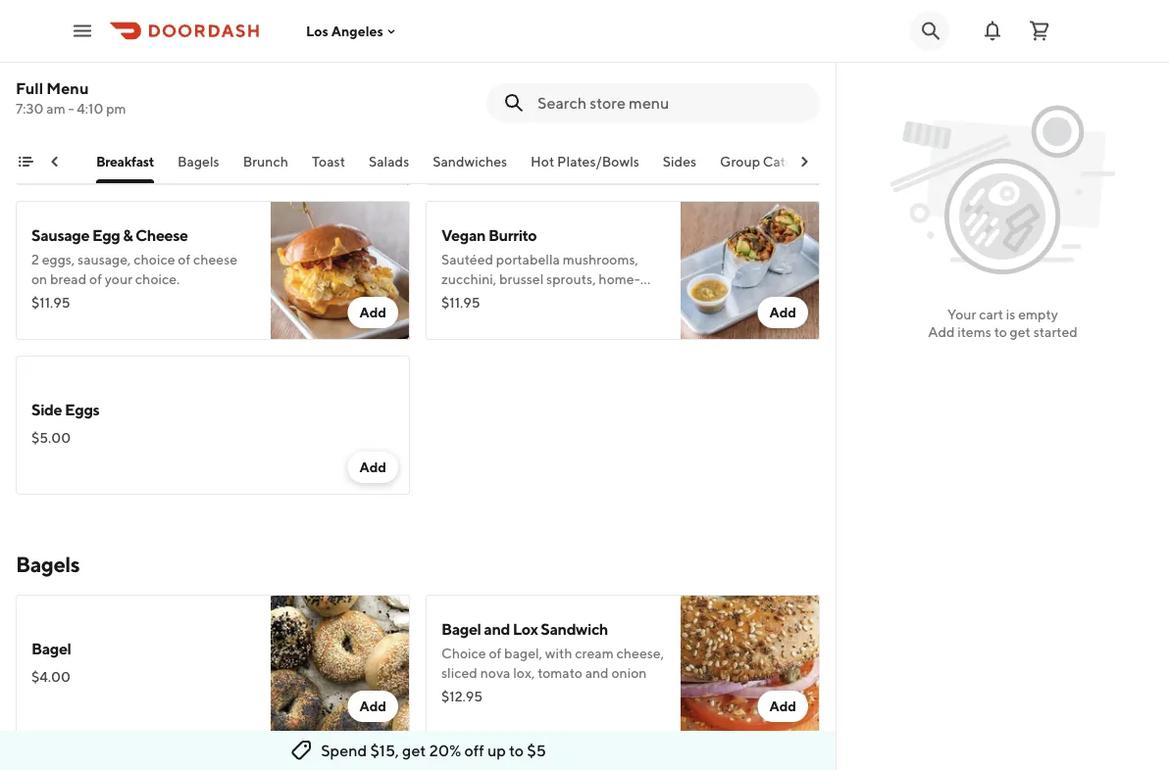 Task type: vqa. For each thing, say whether or not it's contained in the screenshot.
empty
yes



Task type: locate. For each thing, give the bounding box(es) containing it.
and right 'salad' at top
[[476, 116, 500, 132]]

spend $15, get 20% off up to $5
[[321, 742, 546, 761]]

egg up market
[[441, 71, 469, 90]]

to right up
[[509, 742, 524, 761]]

full menu 7:30 am - 4:10 pm
[[16, 79, 126, 117]]

2 horizontal spatial of
[[489, 646, 502, 662]]

bagel and lox platter image
[[271, 750, 410, 771]]

brisket breakfast bowl image
[[271, 46, 410, 185]]

of inside bagel and lox sandwich choice of bagel, with cream cheese, sliced nova lox, tomato and onion $12.95
[[489, 646, 502, 662]]

0 vertical spatial breakfast
[[83, 71, 149, 90]]

is
[[1006, 306, 1016, 323]]

1 horizontal spatial bagel
[[441, 620, 481, 639]]

get down is
[[1010, 324, 1031, 340]]

bagels
[[178, 153, 220, 170], [16, 552, 80, 578]]

$11.95
[[31, 295, 70, 311], [441, 295, 480, 311]]

sandwiches button
[[433, 152, 508, 183]]

with for omelette
[[588, 97, 615, 113]]

bagel image
[[271, 595, 410, 735]]

with down the omelette
[[588, 97, 615, 113]]

0 vertical spatial bagel
[[441, 620, 481, 639]]

hot plates/bowls button
[[531, 152, 640, 183]]

group
[[720, 153, 761, 170]]

1 horizontal spatial bagels
[[178, 153, 220, 170]]

1 vertical spatial breakfast
[[97, 153, 154, 170]]

vegan burrito
[[441, 226, 537, 245]]

up
[[487, 742, 506, 761]]

to
[[994, 324, 1007, 340], [509, 742, 524, 761]]

to inside your cart is empty add items to get started
[[994, 324, 1007, 340]]

get
[[1010, 324, 1031, 340], [402, 742, 426, 761]]

1 vertical spatial bagel
[[31, 640, 71, 659]]

$5.00
[[31, 430, 71, 446]]

choice.
[[135, 271, 180, 287]]

sides
[[663, 153, 697, 170]]

sandwich
[[541, 620, 608, 639]]

choice
[[441, 646, 486, 662]]

bagel for bagel and lox sandwich choice of bagel, with cream cheese, sliced nova lox, tomato and onion $12.95
[[441, 620, 481, 639]]

1 $11.95 from the left
[[31, 295, 70, 311]]

menu
[[46, 79, 89, 98]]

open menu image
[[71, 19, 94, 43]]

1 horizontal spatial $11.95
[[441, 295, 480, 311]]

egg white veggie omelette image
[[681, 46, 820, 185]]

sliced
[[441, 665, 478, 682]]

0 vertical spatial to
[[994, 324, 1007, 340]]

bagel
[[441, 620, 481, 639], [31, 640, 71, 659]]

7:30
[[16, 101, 44, 117]]

your
[[105, 271, 132, 287]]

and left lox on the bottom of the page
[[484, 620, 510, 639]]

of up nova
[[489, 646, 502, 662]]

sausage
[[31, 226, 89, 245]]

items
[[958, 324, 991, 340]]

0 horizontal spatial bagels
[[16, 552, 80, 578]]

bowl
[[152, 71, 187, 90]]

started
[[1033, 324, 1078, 340]]

$5
[[527, 742, 546, 761]]

spend
[[321, 742, 367, 761]]

0 horizontal spatial $11.95
[[31, 295, 70, 311]]

with inside egg white veggie omelette market veggies, served with green salad and toast. $14.95
[[588, 97, 615, 113]]

tomato
[[538, 665, 582, 682]]

egg left &
[[92, 226, 120, 245]]

0 horizontal spatial egg
[[92, 226, 120, 245]]

bagel inside bagel and lox sandwich choice of bagel, with cream cheese, sliced nova lox, tomato and onion $12.95
[[441, 620, 481, 639]]

0 vertical spatial egg
[[441, 71, 469, 90]]

egg white veggie omelette market veggies, served with green salad and toast. $14.95
[[441, 71, 654, 156]]

empty
[[1018, 306, 1058, 323]]

1 horizontal spatial get
[[1010, 324, 1031, 340]]

1 vertical spatial with
[[545, 646, 572, 662]]

los
[[306, 23, 328, 39]]

choice
[[134, 252, 175, 268]]

egg
[[441, 71, 469, 90], [92, 226, 120, 245]]

add button
[[348, 142, 398, 174], [758, 142, 808, 174], [348, 297, 398, 329], [758, 297, 808, 329], [348, 452, 398, 484], [348, 691, 398, 723], [758, 691, 808, 723]]

of right "choice"
[[178, 252, 190, 268]]

pm
[[106, 101, 126, 117]]

cheese
[[135, 226, 188, 245]]

0 horizontal spatial with
[[545, 646, 572, 662]]

your
[[947, 306, 976, 323]]

eggs,
[[42, 252, 75, 268]]

vegan burrito image
[[681, 201, 820, 340]]

and inside egg white veggie omelette market veggies, served with green salad and toast. $14.95
[[476, 116, 500, 132]]

show menu categories image
[[18, 154, 33, 170]]

breakfast
[[83, 71, 149, 90], [97, 153, 154, 170]]

sausage egg & cheese image
[[271, 201, 410, 340]]

sausage egg & cheese 2 eggs, sausage, choice of cheese on bread of your choice. $11.95
[[31, 226, 237, 311]]

Item Search search field
[[537, 92, 804, 114]]

scroll menu navigation left image
[[47, 154, 63, 170]]

toast button
[[312, 152, 346, 183]]

and down cream
[[585, 665, 609, 682]]

bagel up 'choice'
[[441, 620, 481, 639]]

your cart is empty add items to get started
[[928, 306, 1078, 340]]

0 horizontal spatial to
[[509, 742, 524, 761]]

hot plates/bowls
[[531, 153, 640, 170]]

$11.95 down on
[[31, 295, 70, 311]]

0 horizontal spatial get
[[402, 742, 426, 761]]

to for up
[[509, 742, 524, 761]]

0 vertical spatial and
[[476, 116, 500, 132]]

group catering button
[[720, 152, 818, 183]]

to down the cart
[[994, 324, 1007, 340]]

0 horizontal spatial bagel
[[31, 640, 71, 659]]

0 vertical spatial of
[[178, 252, 190, 268]]

2 vertical spatial of
[[489, 646, 502, 662]]

1 vertical spatial to
[[509, 742, 524, 761]]

am
[[46, 101, 65, 117]]

1 vertical spatial and
[[484, 620, 510, 639]]

1 horizontal spatial to
[[994, 324, 1007, 340]]

nova
[[480, 665, 510, 682]]

group catering
[[720, 153, 818, 170]]

with up tomato
[[545, 646, 572, 662]]

0 vertical spatial bagels
[[178, 153, 220, 170]]

1 vertical spatial egg
[[92, 226, 120, 245]]

$12.95
[[441, 689, 483, 705]]

0 vertical spatial with
[[588, 97, 615, 113]]

1 vertical spatial of
[[89, 271, 102, 287]]

of down sausage,
[[89, 271, 102, 287]]

1 horizontal spatial with
[[588, 97, 615, 113]]

2
[[31, 252, 39, 268]]

vegan
[[441, 226, 486, 245]]

add
[[359, 150, 386, 166], [769, 150, 796, 166], [359, 305, 386, 321], [769, 305, 796, 321], [928, 324, 955, 340], [359, 460, 386, 476], [359, 699, 386, 715], [769, 699, 796, 715]]

toast.
[[503, 116, 537, 132]]

1 horizontal spatial egg
[[441, 71, 469, 90]]

with
[[588, 97, 615, 113], [545, 646, 572, 662]]

scroll menu navigation right image
[[796, 154, 812, 170]]

full
[[16, 79, 43, 98]]

bagel for bagel
[[31, 640, 71, 659]]

brisket
[[31, 71, 80, 90]]

los angeles button
[[306, 23, 399, 39]]

with inside bagel and lox sandwich choice of bagel, with cream cheese, sliced nova lox, tomato and onion $12.95
[[545, 646, 572, 662]]

0 vertical spatial get
[[1010, 324, 1031, 340]]

and
[[476, 116, 500, 132], [484, 620, 510, 639], [585, 665, 609, 682]]

lox
[[513, 620, 538, 639]]

breakfast up pm
[[83, 71, 149, 90]]

1 vertical spatial bagels
[[16, 552, 80, 578]]

toast
[[312, 153, 346, 170]]

salads button
[[369, 152, 410, 183]]

breakfast down pm
[[97, 153, 154, 170]]

$11.95 down vegan
[[441, 295, 480, 311]]

get inside your cart is empty add items to get started
[[1010, 324, 1031, 340]]

get right $15,
[[402, 742, 426, 761]]

bagel up $4.00
[[31, 640, 71, 659]]



Task type: describe. For each thing, give the bounding box(es) containing it.
brunch
[[243, 153, 289, 170]]

market
[[441, 97, 486, 113]]

veggie
[[518, 71, 567, 90]]

bagels button
[[178, 152, 220, 183]]

off
[[464, 742, 484, 761]]

notification bell image
[[981, 19, 1004, 43]]

los angeles
[[306, 23, 383, 39]]

20%
[[429, 742, 461, 761]]

0 horizontal spatial of
[[89, 271, 102, 287]]

-
[[68, 101, 74, 117]]

cheese,
[[616, 646, 664, 662]]

white
[[472, 71, 516, 90]]

add inside your cart is empty add items to get started
[[928, 324, 955, 340]]

lox,
[[513, 665, 535, 682]]

served
[[543, 97, 585, 113]]

&
[[123, 226, 133, 245]]

salads
[[369, 153, 410, 170]]

veggies,
[[489, 97, 540, 113]]

sides button
[[663, 152, 697, 183]]

sandwiches
[[433, 153, 508, 170]]

$4.00
[[31, 669, 71, 686]]

omelette
[[570, 71, 637, 90]]

bagel and lox sandwich image
[[681, 595, 820, 735]]

egg inside sausage egg & cheese 2 eggs, sausage, choice of cheese on bread of your choice. $11.95
[[92, 226, 120, 245]]

side
[[31, 401, 62, 419]]

salad
[[441, 116, 474, 132]]

with for sandwich
[[545, 646, 572, 662]]

2 $11.95 from the left
[[441, 295, 480, 311]]

egg inside egg white veggie omelette market veggies, served with green salad and toast. $14.95
[[441, 71, 469, 90]]

to for items
[[994, 324, 1007, 340]]

$15,
[[370, 742, 399, 761]]

brunch button
[[243, 152, 289, 183]]

1 horizontal spatial of
[[178, 252, 190, 268]]

angeles
[[331, 23, 383, 39]]

side eggs
[[31, 401, 99, 419]]

0 items, open order cart image
[[1028, 19, 1051, 43]]

eggs
[[65, 401, 99, 419]]

catering
[[763, 153, 818, 170]]

onion
[[611, 665, 647, 682]]

bagel,
[[504, 646, 542, 662]]

cart
[[979, 306, 1003, 323]]

on
[[31, 271, 47, 287]]

burrito
[[488, 226, 537, 245]]

2 eggs any style image
[[271, 0, 410, 30]]

bread
[[50, 271, 87, 287]]

1 vertical spatial get
[[402, 742, 426, 761]]

bagel and lox sandwich choice of bagel, with cream cheese, sliced nova lox, tomato and onion $12.95
[[441, 620, 664, 705]]

cheese
[[193, 252, 237, 268]]

hot
[[531, 153, 555, 170]]

brisket breakfast bowl
[[31, 71, 187, 90]]

cream
[[575, 646, 614, 662]]

2 vertical spatial and
[[585, 665, 609, 682]]

$11.95 inside sausage egg & cheese 2 eggs, sausage, choice of cheese on bread of your choice. $11.95
[[31, 295, 70, 311]]

sausage,
[[78, 252, 131, 268]]

green
[[617, 97, 654, 113]]

4:10
[[77, 101, 103, 117]]

plates/bowls
[[558, 153, 640, 170]]

$14.95
[[441, 140, 483, 156]]



